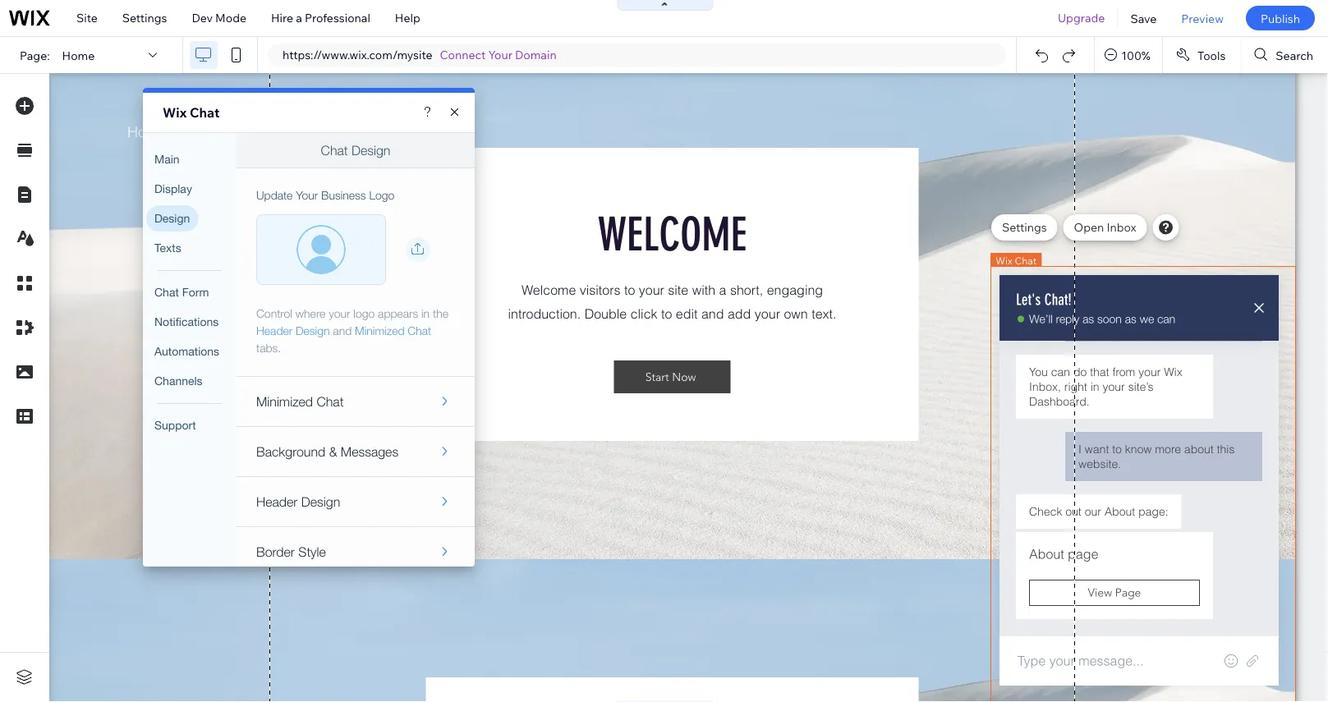 Task type: locate. For each thing, give the bounding box(es) containing it.
0 vertical spatial wix
[[163, 104, 187, 121]]

0 horizontal spatial wix chat
[[163, 104, 220, 121]]

settings left the open
[[1002, 220, 1047, 234]]

site
[[76, 11, 98, 25]]

0 horizontal spatial wix
[[163, 104, 187, 121]]

inbox
[[1107, 220, 1136, 234]]

open inbox
[[1074, 220, 1136, 234]]

hire a professional
[[271, 11, 370, 25]]

1 vertical spatial wix chat
[[995, 254, 1037, 267]]

connect
[[440, 48, 486, 62]]

a
[[296, 11, 302, 25]]

help
[[395, 11, 420, 25]]

tools
[[1197, 48, 1226, 62]]

0 vertical spatial settings
[[122, 11, 167, 25]]

settings left dev
[[122, 11, 167, 25]]

1 horizontal spatial wix chat
[[995, 254, 1037, 267]]

1 vertical spatial chat
[[1015, 254, 1037, 267]]

chat
[[190, 104, 220, 121], [1015, 254, 1037, 267]]

0 horizontal spatial chat
[[190, 104, 220, 121]]

0 horizontal spatial settings
[[122, 11, 167, 25]]

publish
[[1261, 11, 1300, 25]]

professional
[[305, 11, 370, 25]]

wix chat
[[163, 104, 220, 121], [995, 254, 1037, 267]]

1 horizontal spatial settings
[[1002, 220, 1047, 234]]

0 vertical spatial wix chat
[[163, 104, 220, 121]]

settings
[[122, 11, 167, 25], [1002, 220, 1047, 234]]

search button
[[1241, 37, 1328, 73]]

1 horizontal spatial wix
[[995, 254, 1013, 267]]

wix
[[163, 104, 187, 121], [995, 254, 1013, 267]]

dev
[[192, 11, 213, 25]]

https://www.wix.com/mysite
[[283, 48, 432, 62]]



Task type: vqa. For each thing, say whether or not it's contained in the screenshot.
Stand
no



Task type: describe. For each thing, give the bounding box(es) containing it.
hire
[[271, 11, 293, 25]]

preview button
[[1169, 0, 1236, 36]]

preview
[[1181, 11, 1224, 25]]

mode
[[215, 11, 246, 25]]

open
[[1074, 220, 1104, 234]]

1 vertical spatial settings
[[1002, 220, 1047, 234]]

upgrade
[[1058, 11, 1105, 25]]

home
[[62, 48, 95, 62]]

your
[[488, 48, 512, 62]]

100%
[[1121, 48, 1151, 62]]

https://www.wix.com/mysite connect your domain
[[283, 48, 557, 62]]

search
[[1276, 48, 1313, 62]]

tools button
[[1163, 37, 1241, 73]]

1 vertical spatial wix
[[995, 254, 1013, 267]]

dev mode
[[192, 11, 246, 25]]

100% button
[[1095, 37, 1162, 73]]

save
[[1131, 11, 1157, 25]]

domain
[[515, 48, 557, 62]]

publish button
[[1246, 6, 1315, 30]]

save button
[[1118, 0, 1169, 36]]

1 horizontal spatial chat
[[1015, 254, 1037, 267]]

0 vertical spatial chat
[[190, 104, 220, 121]]



